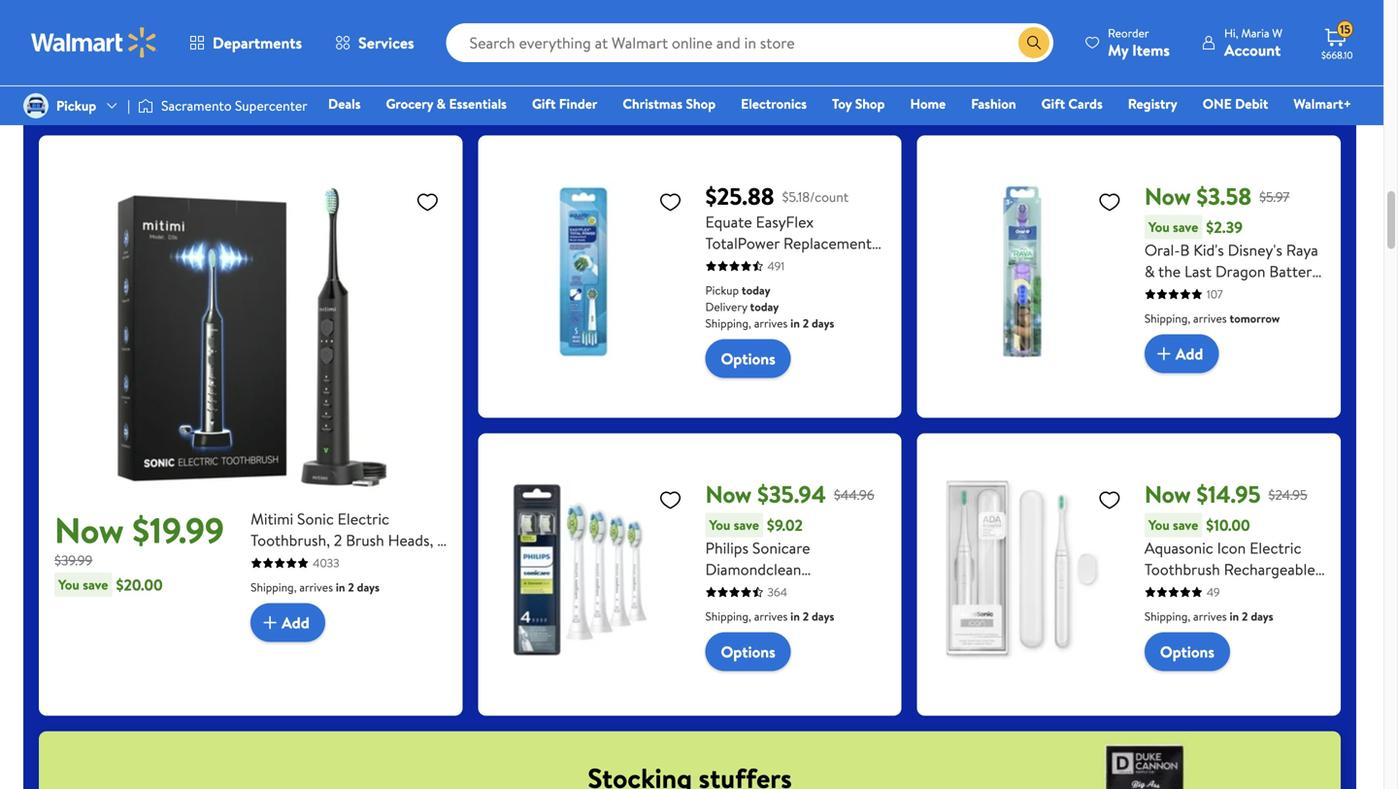Task type: describe. For each thing, give the bounding box(es) containing it.
2 inside you save $10.00 aquasonic icon electric toothbrush rechargeable for adults & kids w/ magnetic holder & slim travel case, 2 brushing modes white
[[1228, 623, 1236, 644]]

$5.97
[[1260, 187, 1290, 206]]

shipping, for now $3.58
[[1145, 310, 1191, 327]]

kids
[[1229, 580, 1257, 602]]

& left kids
[[1215, 580, 1225, 602]]

deals link
[[319, 93, 369, 114]]

heads, inside mitimi  sonic electric toothbrush, 2 brush heads, 5 modes, 3 intensities, wireless charging, smart timer, waterproof
[[388, 530, 433, 551]]

you save $9.02 philips sonicare diamondclean replacement toothbrush heads, hx6064/65, brushsync™ technology, white 4-pk
[[705, 515, 873, 666]]

shop deals
[[654, 70, 726, 92]]

deals
[[328, 94, 361, 113]]

add to favorites list, aquasonic icon electric toothbrush rechargeable for adults & kids w/ magnetic holder & slim travel case, 2 brushing modes white image
[[1098, 488, 1121, 512]]

options for now $35.94
[[721, 641, 776, 663]]

49
[[1207, 584, 1220, 601]]

departments button
[[173, 19, 319, 66]]

shipping, inside pickup today delivery today shipping, arrives in 2 days
[[705, 315, 751, 332]]

you save $10.00 aquasonic icon electric toothbrush rechargeable for adults & kids w/ magnetic holder & slim travel case, 2 brushing modes white
[[1145, 515, 1315, 666]]

heads, inside you save $9.02 philips sonicare diamondclean replacement toothbrush heads, hx6064/65, brushsync™ technology, white 4-pk
[[705, 602, 751, 623]]

wireless
[[391, 551, 447, 572]]

arrives for now $35.94
[[754, 608, 788, 625]]

timer,
[[363, 572, 405, 594]]

$3.58
[[1197, 180, 1252, 213]]

diamondclean
[[705, 559, 801, 580]]

modes,
[[251, 551, 299, 572]]

case,
[[1187, 623, 1224, 644]]

have
[[768, 22, 803, 47]]

1 horizontal spatial add button
[[1145, 335, 1219, 373]]

registry link
[[1119, 93, 1186, 114]]

waterproof
[[251, 594, 329, 615]]

my
[[1108, 39, 1129, 61]]

w/
[[1260, 580, 1277, 602]]

smoothest
[[537, 22, 617, 47]]

departments
[[213, 32, 302, 53]]

$668.10
[[1322, 49, 1353, 62]]

modes
[[1145, 644, 1190, 666]]

battery
[[1269, 261, 1320, 282]]

gift cards link
[[1033, 93, 1112, 114]]

now for $14.95
[[1145, 478, 1191, 511]]

$20.00
[[116, 574, 163, 596]]

0 horizontal spatial add button
[[251, 604, 325, 642]]

season
[[713, 22, 764, 47]]

$19.99
[[132, 506, 224, 555]]

you inside now $19.99 $39.99 you save $20.00
[[58, 575, 80, 594]]

options down count
[[721, 348, 776, 370]]

add to favorites list, philips sonicare diamondclean replacement toothbrush heads, hx6064/65, brushsync™ technology, white 4-pk image
[[659, 488, 682, 512]]

shipping, arrives in 2 days for now $14.95
[[1145, 608, 1274, 625]]

4033
[[313, 555, 339, 572]]

brush
[[346, 530, 384, 551]]

one
[[1203, 94, 1232, 113]]

shipping, down modes,
[[251, 579, 297, 596]]

you save $2.39 oral-b kid's disney's raya & the last dragon battery electric toothbrush, soft
[[1145, 217, 1320, 304]]

services
[[358, 32, 414, 53]]

$44.96
[[834, 485, 874, 504]]

philips
[[705, 538, 749, 559]]

maria
[[1241, 25, 1270, 41]]

today down defense
[[750, 299, 779, 315]]

account
[[1224, 39, 1281, 61]]

intensities,
[[315, 551, 387, 572]]

electric inside mitimi  sonic electric toothbrush, 2 brush heads, 5 modes, 3 intensities, wireless charging, smart timer, waterproof
[[338, 508, 389, 530]]

equate
[[705, 211, 752, 233]]

one debit
[[1203, 94, 1268, 113]]

mitimi
[[251, 508, 293, 530]]

gift for gift finder
[[532, 94, 556, 113]]

smart
[[320, 572, 360, 594]]

5 inside mitimi  sonic electric toothbrush, 2 brush heads, 5 modes, 3 intensities, wireless charging, smart timer, waterproof
[[437, 530, 446, 551]]

toothbrush, inside you save $2.39 oral-b kid's disney's raya & the last dragon battery electric toothbrush, soft
[[1200, 282, 1279, 304]]

4-
[[749, 644, 764, 666]]

raya
[[1286, 239, 1318, 261]]

toothbrush for $25.88
[[705, 254, 781, 275]]

the inside you save $2.39 oral-b kid's disney's raya & the last dragon battery electric toothbrush, soft
[[1158, 261, 1181, 282]]

2 inside mitimi  sonic electric toothbrush, 2 brush heads, 5 modes, 3 intensities, wireless charging, smart timer, waterproof
[[334, 530, 342, 551]]

now for $35.94
[[705, 478, 752, 511]]

kid's
[[1194, 239, 1224, 261]]

add for add to cart image to the top
[[1176, 343, 1203, 364]]

reorder
[[1108, 25, 1149, 41]]

of
[[664, 22, 680, 47]]

sonicare
[[752, 538, 810, 559]]

$5.18/count
[[782, 187, 849, 206]]

reorder my items
[[1108, 25, 1170, 61]]

shipping, arrives in 2 days for now $35.94
[[705, 608, 834, 625]]

christmas shop link
[[614, 93, 724, 114]]

for
[[1145, 580, 1165, 602]]

brushsync™
[[705, 623, 780, 644]]

now $14.95 $24.95
[[1145, 478, 1308, 511]]

pickup for pickup today delivery today shipping, arrives in 2 days
[[705, 282, 739, 299]]

107
[[1207, 286, 1223, 303]]

shipping, arrives tomorrow
[[1145, 310, 1280, 327]]

364
[[768, 584, 787, 601]]

$9.02
[[767, 515, 803, 536]]

grocery & essentials
[[386, 94, 507, 113]]

mitimi  sonic electric toothbrush, 2 brush heads, 5 modes, 3 intensities, wireless charging, smart timer, waterproof
[[251, 508, 447, 615]]

0 vertical spatial add to cart image
[[1152, 342, 1176, 366]]

gift finder
[[532, 94, 597, 113]]

replacement inside $25.88 $5.18/count equate easyflex totalpower replacement toothbrush heads with bacteria defense bristles, 5 count
[[783, 233, 872, 254]]

$10.00
[[1206, 515, 1250, 536]]

sacramento
[[161, 96, 232, 115]]

you for now $35.94
[[709, 516, 731, 535]]

arrives down 4033 on the bottom left
[[299, 579, 333, 596]]

5 inside $25.88 $5.18/count equate easyflex totalpower replacement toothbrush heads with bacteria defense bristles, 5 count
[[705, 297, 714, 318]]

$25.88 $5.18/count equate easyflex totalpower replacement toothbrush heads with bacteria defense bristles, 5 count
[[705, 180, 878, 318]]

dragon
[[1215, 261, 1266, 282]]

gift finder link
[[523, 93, 606, 114]]

Search search field
[[446, 23, 1054, 62]]

toothbrush, inside mitimi  sonic electric toothbrush, 2 brush heads, 5 modes, 3 intensities, wireless charging, smart timer, waterproof
[[251, 530, 330, 551]]

sonic
[[297, 508, 334, 530]]

w
[[1272, 25, 1283, 41]]

slim
[[1275, 602, 1304, 623]]

defense
[[765, 275, 821, 297]]

pickup today delivery today shipping, arrives in 2 days
[[705, 282, 834, 332]]

now for $19.99
[[54, 506, 124, 555]]

& left slim
[[1261, 602, 1272, 623]]

registry
[[1128, 94, 1178, 113]]

0 horizontal spatial shipping, arrives in 2 days
[[251, 579, 380, 596]]

dropped.
[[807, 22, 874, 47]]

hx6064/65,
[[755, 602, 838, 623]]



Task type: locate. For each thing, give the bounding box(es) containing it.
add button
[[1145, 335, 1219, 373], [251, 604, 325, 642]]

deals left the of
[[621, 22, 659, 47]]

2 inside pickup today delivery today shipping, arrives in 2 days
[[803, 315, 809, 332]]

2 horizontal spatial shipping, arrives in 2 days
[[1145, 608, 1274, 625]]

add to cart image down charging, in the left of the page
[[258, 611, 282, 635]]

items
[[1132, 39, 1170, 61]]

1 horizontal spatial 5
[[705, 297, 714, 318]]

gift for gift cards
[[1041, 94, 1065, 113]]

now for $3.58
[[1145, 180, 1191, 213]]

0 vertical spatial the
[[684, 22, 709, 47]]

shop right toy
[[855, 94, 885, 113]]

save up aquasonic
[[1173, 516, 1198, 535]]

0 vertical spatial add
[[1176, 343, 1203, 364]]

replacement
[[783, 233, 872, 254], [705, 580, 794, 602]]

1 horizontal spatial gift
[[1041, 94, 1065, 113]]

you up oral-
[[1149, 218, 1170, 237]]

shop for toy
[[855, 94, 885, 113]]

1 white from the left
[[705, 644, 745, 666]]

0 horizontal spatial deals
[[621, 22, 659, 47]]

options link down hx6064/65,
[[705, 633, 791, 672]]

shipping, arrives in 2 days down 364
[[705, 608, 834, 625]]

1 vertical spatial pickup
[[705, 282, 739, 299]]

|
[[127, 96, 130, 115]]

1 horizontal spatial electric
[[1145, 282, 1196, 304]]

cards
[[1068, 94, 1103, 113]]

add to favorites list, equate easyflex totalpower replacement toothbrush heads with bacteria defense bristles, 5 count image
[[659, 190, 682, 214]]

0 horizontal spatial toothbrush,
[[251, 530, 330, 551]]

pickup inside pickup today delivery today shipping, arrives in 2 days
[[705, 282, 739, 299]]

2 vertical spatial electric
[[1250, 538, 1302, 559]]

toothbrush inside you save $9.02 philips sonicare diamondclean replacement toothbrush heads, hx6064/65, brushsync™ technology, white 4-pk
[[797, 580, 873, 602]]

arrives for now $3.58
[[1193, 310, 1227, 327]]

adults
[[1168, 580, 1211, 602]]

oral-
[[1145, 239, 1180, 261]]

electric
[[1145, 282, 1196, 304], [338, 508, 389, 530], [1250, 538, 1302, 559]]

search icon image
[[1026, 35, 1042, 50]]

 image right | at the top of page
[[138, 96, 153, 116]]

bacteria
[[705, 275, 761, 297]]

0 vertical spatial electric
[[1145, 282, 1196, 304]]

1 vertical spatial replacement
[[705, 580, 794, 602]]

0 horizontal spatial white
[[705, 644, 745, 666]]

tomorrow
[[1230, 310, 1280, 327]]

you up the philips
[[709, 516, 731, 535]]

white right modes in the right of the page
[[1193, 644, 1233, 666]]

1 horizontal spatial toothbrush
[[797, 580, 873, 602]]

brushing
[[1240, 623, 1298, 644]]

fashion
[[971, 94, 1016, 113]]

Walmart Site-Wide search field
[[446, 23, 1054, 62]]

deals inside button
[[692, 70, 726, 92]]

$25.88
[[705, 180, 774, 213]]

1 horizontal spatial heads,
[[705, 602, 751, 623]]

home link
[[902, 93, 955, 114]]

arrives for now $14.95
[[1193, 608, 1227, 625]]

toothbrush up count
[[705, 254, 781, 275]]

shop up christmas shop link
[[654, 70, 688, 92]]

electric inside you save $2.39 oral-b kid's disney's raya & the last dragon battery electric toothbrush, soft
[[1145, 282, 1196, 304]]

hi, maria w account
[[1224, 25, 1283, 61]]

white inside you save $9.02 philips sonicare diamondclean replacement toothbrush heads, hx6064/65, brushsync™ technology, white 4-pk
[[705, 644, 745, 666]]

1 horizontal spatial white
[[1193, 644, 1233, 666]]

shop inside button
[[654, 70, 688, 92]]

now $3.58 $5.97
[[1145, 180, 1290, 213]]

& right grocery
[[437, 94, 446, 113]]

you for now $14.95
[[1149, 516, 1170, 535]]

you inside you save $2.39 oral-b kid's disney's raya & the last dragon battery electric toothbrush, soft
[[1149, 218, 1170, 237]]

charging,
[[251, 572, 316, 594]]

1 horizontal spatial add to cart image
[[1152, 342, 1176, 366]]

0 horizontal spatial 5
[[437, 530, 446, 551]]

the left last
[[1158, 261, 1181, 282]]

 image for pickup
[[23, 93, 49, 118]]

gift left cards
[[1041, 94, 1065, 113]]

replacement inside you save $9.02 philips sonicare diamondclean replacement toothbrush heads, hx6064/65, brushsync™ technology, white 4-pk
[[705, 580, 794, 602]]

home
[[910, 94, 946, 113]]

3
[[303, 551, 311, 572]]

0 vertical spatial add button
[[1145, 335, 1219, 373]]

shop for christmas
[[686, 94, 716, 113]]

toy shop
[[832, 94, 885, 113]]

arrives down 107
[[1193, 310, 1227, 327]]

0 vertical spatial heads,
[[388, 530, 433, 551]]

toothbrush up technology,
[[797, 580, 873, 602]]

now
[[1145, 180, 1191, 213], [705, 478, 752, 511], [1145, 478, 1191, 511], [54, 506, 124, 555]]

0 horizontal spatial electric
[[338, 508, 389, 530]]

toothbrush up "49"
[[1145, 559, 1220, 580]]

options link down count
[[705, 339, 791, 378]]

toy shop link
[[823, 93, 894, 114]]

2 horizontal spatial toothbrush
[[1145, 559, 1220, 580]]

with
[[830, 254, 859, 275]]

1 horizontal spatial deals
[[692, 70, 726, 92]]

1 horizontal spatial shipping, arrives in 2 days
[[705, 608, 834, 625]]

b
[[1180, 239, 1190, 261]]

options link for now $14.95
[[1145, 633, 1230, 672]]

toothbrush,
[[1200, 282, 1279, 304], [251, 530, 330, 551]]

gift left finder
[[532, 94, 556, 113]]

shop down shop deals on the top
[[686, 94, 716, 113]]

& inside you save $2.39 oral-b kid's disney's raya & the last dragon battery electric toothbrush, soft
[[1145, 261, 1155, 282]]

hi,
[[1224, 25, 1239, 41]]

pickup for pickup
[[56, 96, 96, 115]]

1 vertical spatial toothbrush,
[[251, 530, 330, 551]]

now up aquasonic
[[1145, 478, 1191, 511]]

5
[[705, 297, 714, 318], [437, 530, 446, 551]]

in inside pickup today delivery today shipping, arrives in 2 days
[[791, 315, 800, 332]]

2 gift from the left
[[1041, 94, 1065, 113]]

1 horizontal spatial the
[[1158, 261, 1181, 282]]

shop
[[654, 70, 688, 92], [686, 94, 716, 113], [855, 94, 885, 113]]

shipping, arrives in 2 days down "49"
[[1145, 608, 1274, 625]]

save inside now $19.99 $39.99 you save $20.00
[[83, 575, 108, 594]]

toothbrush, up tomorrow
[[1200, 282, 1279, 304]]

one debit link
[[1194, 93, 1277, 114]]

replacement up brushsync™
[[705, 580, 794, 602]]

heads, right 'brush'
[[388, 530, 433, 551]]

0 horizontal spatial the
[[684, 22, 709, 47]]

you inside you save $9.02 philips sonicare diamondclean replacement toothbrush heads, hx6064/65, brushsync™ technology, white 4-pk
[[709, 516, 731, 535]]

save for $35.94
[[734, 516, 759, 535]]

electric inside you save $10.00 aquasonic icon electric toothbrush rechargeable for adults & kids w/ magnetic holder & slim travel case, 2 brushing modes white
[[1250, 538, 1302, 559]]

1 vertical spatial 5
[[437, 530, 446, 551]]

fashion link
[[962, 93, 1025, 114]]

options link for now $35.94
[[705, 633, 791, 672]]

toothbrush for you
[[1145, 559, 1220, 580]]

add button down 'shipping, arrives tomorrow'
[[1145, 335, 1219, 373]]

count
[[718, 297, 760, 318]]

rechargeable
[[1224, 559, 1315, 580]]

1 vertical spatial heads,
[[705, 602, 751, 623]]

now inside now $19.99 $39.99 you save $20.00
[[54, 506, 124, 555]]

you down $39.99
[[58, 575, 80, 594]]

0 horizontal spatial gift
[[532, 94, 556, 113]]

toothbrush inside you save $10.00 aquasonic icon electric toothbrush rechargeable for adults & kids w/ magnetic holder & slim travel case, 2 brushing modes white
[[1145, 559, 1220, 580]]

2 horizontal spatial electric
[[1250, 538, 1302, 559]]

sacramento supercenter
[[161, 96, 307, 115]]

pickup
[[56, 96, 96, 115], [705, 282, 739, 299]]

options
[[721, 348, 776, 370], [721, 641, 776, 663], [1160, 641, 1215, 663]]

15
[[1340, 21, 1351, 38]]

aquasonic
[[1145, 538, 1214, 559]]

the smoothest deals of the season have dropped.
[[505, 22, 874, 47]]

bristles,
[[825, 275, 878, 297]]

add down 'shipping, arrives tomorrow'
[[1176, 343, 1203, 364]]

now up the philips
[[705, 478, 752, 511]]

save inside you save $9.02 philips sonicare diamondclean replacement toothbrush heads, hx6064/65, brushsync™ technology, white 4-pk
[[734, 516, 759, 535]]

options down hx6064/65,
[[721, 641, 776, 663]]

technology,
[[783, 623, 864, 644]]

add to cart image
[[1152, 342, 1176, 366], [258, 611, 282, 635]]

1 vertical spatial add
[[282, 612, 310, 633]]

toothbrush inside $25.88 $5.18/count equate easyflex totalpower replacement toothbrush heads with bacteria defense bristles, 5 count
[[705, 254, 781, 275]]

deals
[[621, 22, 659, 47], [692, 70, 726, 92]]

shipping, down last
[[1145, 310, 1191, 327]]

0 vertical spatial deals
[[621, 22, 659, 47]]

 image
[[23, 93, 49, 118], [138, 96, 153, 116]]

save down $39.99
[[83, 575, 108, 594]]

add for bottommost add to cart image
[[282, 612, 310, 633]]

0 vertical spatial toothbrush,
[[1200, 282, 1279, 304]]

you inside you save $10.00 aquasonic icon electric toothbrush rechargeable for adults & kids w/ magnetic holder & slim travel case, 2 brushing modes white
[[1149, 516, 1170, 535]]

$24.95
[[1269, 485, 1308, 504]]

shipping, down bacteria
[[705, 315, 751, 332]]

save for $14.95
[[1173, 516, 1198, 535]]

holder
[[1211, 602, 1258, 623]]

 image down walmart "image"
[[23, 93, 49, 118]]

add to cart image down 'shipping, arrives tomorrow'
[[1152, 342, 1176, 366]]

christmas shop
[[623, 94, 716, 113]]

save up b
[[1173, 218, 1198, 237]]

1 vertical spatial deals
[[692, 70, 726, 92]]

totalpower
[[705, 233, 780, 254]]

pickup down totalpower
[[705, 282, 739, 299]]

walmart+
[[1294, 94, 1352, 113]]

arrives inside pickup today delivery today shipping, arrives in 2 days
[[754, 315, 788, 332]]

toy
[[832, 94, 852, 113]]

$39.99
[[54, 551, 93, 570]]

gift cards
[[1041, 94, 1103, 113]]

save inside you save $2.39 oral-b kid's disney's raya & the last dragon battery electric toothbrush, soft
[[1173, 218, 1198, 237]]

options for now $14.95
[[1160, 641, 1215, 663]]

1 vertical spatial add button
[[251, 604, 325, 642]]

you up aquasonic
[[1149, 516, 1170, 535]]

disney's
[[1228, 239, 1283, 261]]

grocery
[[386, 94, 433, 113]]

days inside pickup today delivery today shipping, arrives in 2 days
[[812, 315, 834, 332]]

arrives down defense
[[754, 315, 788, 332]]

5 left count
[[705, 297, 714, 318]]

walmart image
[[31, 27, 157, 58]]

1 horizontal spatial toothbrush,
[[1200, 282, 1279, 304]]

the
[[684, 22, 709, 47], [1158, 261, 1181, 282]]

shipping, for now $35.94
[[705, 608, 751, 625]]

0 vertical spatial replacement
[[783, 233, 872, 254]]

1 vertical spatial add to cart image
[[258, 611, 282, 635]]

delivery
[[705, 299, 747, 315]]

add down charging, in the left of the page
[[282, 612, 310, 633]]

1 horizontal spatial  image
[[138, 96, 153, 116]]

now up oral-
[[1145, 180, 1191, 213]]

debit
[[1235, 94, 1268, 113]]

options down magnetic
[[1160, 641, 1215, 663]]

walmart+ link
[[1285, 93, 1360, 114]]

add button down charging, in the left of the page
[[251, 604, 325, 642]]

white
[[705, 644, 745, 666], [1193, 644, 1233, 666]]

white inside you save $10.00 aquasonic icon electric toothbrush rechargeable for adults & kids w/ magnetic holder & slim travel case, 2 brushing modes white
[[1193, 644, 1233, 666]]

0 horizontal spatial pickup
[[56, 96, 96, 115]]

$35.94
[[757, 478, 826, 511]]

christmas
[[623, 94, 683, 113]]

add to favorites list, oral-b kid's disney's raya & the last dragon battery electric toothbrush, soft image
[[1098, 190, 1121, 214]]

0 horizontal spatial add
[[282, 612, 310, 633]]

arrives down 364
[[754, 608, 788, 625]]

1 horizontal spatial pickup
[[705, 282, 739, 299]]

& left b
[[1145, 261, 1155, 282]]

add to favorites list, mitimi  sonic electric toothbrush, 2 brush heads, 5 modes, 3 intensities, wireless charging, smart timer, waterproof image
[[416, 190, 439, 214]]

the right the of
[[684, 22, 709, 47]]

shipping, down for
[[1145, 608, 1191, 625]]

0 vertical spatial pickup
[[56, 96, 96, 115]]

replacement down $5.18/count
[[783, 233, 872, 254]]

gift inside "link"
[[1041, 94, 1065, 113]]

now up the $20.00
[[54, 506, 124, 555]]

5 right 'brush'
[[437, 530, 446, 551]]

arrives down "49"
[[1193, 608, 1227, 625]]

0 horizontal spatial  image
[[23, 93, 49, 118]]

2 white from the left
[[1193, 644, 1233, 666]]

electric up w/
[[1250, 538, 1302, 559]]

options link down magnetic
[[1145, 633, 1230, 672]]

shop deals button
[[639, 66, 741, 97]]

1 vertical spatial the
[[1158, 261, 1181, 282]]

1 horizontal spatial add
[[1176, 343, 1203, 364]]

save inside you save $10.00 aquasonic icon electric toothbrush rechargeable for adults & kids w/ magnetic holder & slim travel case, 2 brushing modes white
[[1173, 516, 1198, 535]]

491
[[768, 258, 785, 274]]

1 vertical spatial electric
[[338, 508, 389, 530]]

now $35.94 $44.96
[[705, 478, 874, 511]]

heads,
[[388, 530, 433, 551], [705, 602, 751, 623]]

you for now $3.58
[[1149, 218, 1170, 237]]

pk
[[764, 644, 780, 666]]

arrives
[[1193, 310, 1227, 327], [754, 315, 788, 332], [299, 579, 333, 596], [754, 608, 788, 625], [1193, 608, 1227, 625]]

supercenter
[[235, 96, 307, 115]]

toothbrush
[[705, 254, 781, 275], [1145, 559, 1220, 580], [797, 580, 873, 602]]

1 gift from the left
[[532, 94, 556, 113]]

2
[[803, 315, 809, 332], [334, 530, 342, 551], [348, 579, 354, 596], [803, 608, 809, 625], [1242, 608, 1248, 625], [1228, 623, 1236, 644]]

deals up christmas shop link
[[692, 70, 726, 92]]

electric down oral-
[[1145, 282, 1196, 304]]

0 horizontal spatial add to cart image
[[258, 611, 282, 635]]

today down 491
[[742, 282, 771, 299]]

electric up intensities,
[[338, 508, 389, 530]]

0 vertical spatial 5
[[705, 297, 714, 318]]

0 horizontal spatial toothbrush
[[705, 254, 781, 275]]

 image for sacramento supercenter
[[138, 96, 153, 116]]

pickup left | at the top of page
[[56, 96, 96, 115]]

white left 4-
[[705, 644, 745, 666]]

heads, down diamondclean
[[705, 602, 751, 623]]

0 horizontal spatial heads,
[[388, 530, 433, 551]]

shipping, arrives in 2 days down 4033 on the bottom left
[[251, 579, 380, 596]]

save for $3.58
[[1173, 218, 1198, 237]]

toothbrush, up 4033 on the bottom left
[[251, 530, 330, 551]]

magnetic
[[1145, 602, 1208, 623]]

you
[[1149, 218, 1170, 237], [709, 516, 731, 535], [1149, 516, 1170, 535], [58, 575, 80, 594]]

shipping, up 4-
[[705, 608, 751, 625]]

save up the philips
[[734, 516, 759, 535]]

shipping, for now $14.95
[[1145, 608, 1191, 625]]



Task type: vqa. For each thing, say whether or not it's contained in the screenshot.
remove Image
no



